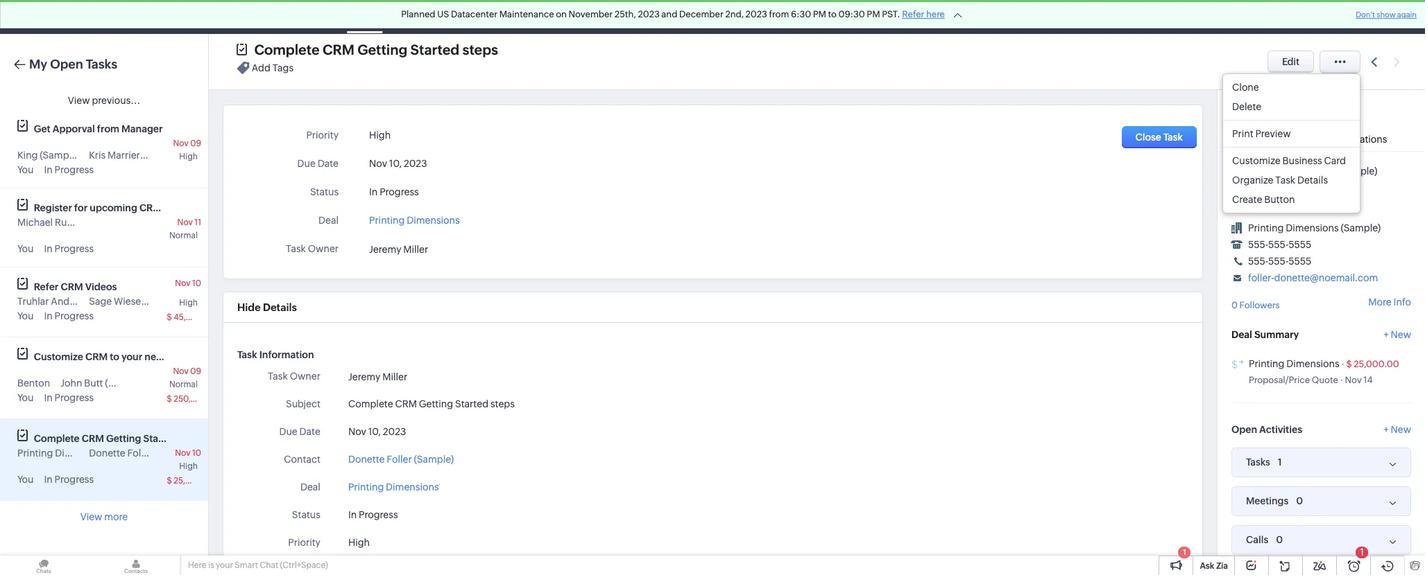 Task type: vqa. For each thing, say whether or not it's contained in the screenshot.


Task type: describe. For each thing, give the bounding box(es) containing it.
us
[[437, 9, 449, 19]]

$ 25,000.00
[[167, 477, 215, 486]]

steps inside complete crm getting started steps nov 10
[[180, 434, 205, 445]]

task down the task information at the left of the page
[[268, 371, 288, 382]]

foller-donette@noemail.com
[[1248, 273, 1378, 284]]

add tags
[[252, 63, 294, 74]]

info link
[[1225, 124, 1256, 152]]

purchase orders
[[826, 11, 900, 23]]

john
[[61, 378, 82, 389]]

sage
[[89, 296, 112, 307]]

0
[[1232, 301, 1238, 311]]

1 horizontal spatial info
[[1394, 297, 1411, 308]]

reports
[[507, 11, 543, 23]]

normal inside the michael ruta (sample) normal
[[169, 231, 198, 241]]

here
[[188, 561, 206, 571]]

1 vertical spatial task owner
[[268, 371, 321, 382]]

getting inside complete crm getting started steps nov 10
[[106, 434, 141, 445]]

1 vertical spatial contact
[[284, 455, 321, 466]]

0 vertical spatial from
[[769, 9, 789, 19]]

customize for customize crm to your needs nov 09
[[34, 352, 83, 363]]

+ new link
[[1384, 329, 1411, 347]]

complete inside complete crm getting started steps nov 10
[[34, 434, 80, 445]]

previous record image
[[1371, 57, 1377, 66]]

don't
[[1356, 10, 1375, 19]]

in for refer crm videos
[[44, 311, 53, 322]]

crm inside customize crm to your needs nov 09
[[85, 352, 108, 363]]

09 inside get apporval from manager nov 09
[[190, 139, 201, 148]]

john butt (sample)
[[61, 378, 145, 389]]

task left "information"
[[237, 350, 257, 361]]

again
[[1397, 10, 1417, 19]]

card
[[1324, 155, 1346, 166]]

register
[[34, 203, 72, 214]]

complete crm getting started steps nov 10
[[34, 434, 205, 459]]

and
[[662, 9, 678, 19]]

for
[[74, 203, 88, 214]]

webinars
[[164, 203, 207, 214]]

1 vertical spatial owner
[[290, 371, 321, 382]]

$ for complete crm getting started steps
[[167, 477, 172, 486]]

0 horizontal spatial 10,
[[368, 427, 381, 438]]

in progress for register for upcoming crm webinars
[[44, 244, 94, 255]]

1 vertical spatial priority
[[288, 538, 321, 549]]

1 horizontal spatial donette
[[348, 455, 385, 466]]

dimensions inside the printing dimensions · $ 25,000.00 proposal/price quote · nov 14
[[1287, 359, 1340, 370]]

followers
[[1240, 301, 1280, 311]]

2 vertical spatial printing dimensions link
[[348, 481, 439, 495]]

0 vertical spatial status
[[310, 187, 339, 198]]

in for get apporval from manager
[[44, 164, 53, 176]]

marrier
[[108, 150, 140, 161]]

search element
[[1215, 0, 1244, 34]]

reports link
[[496, 0, 554, 34]]

crm inside complete crm getting started steps nov 10
[[82, 434, 104, 445]]

09 inside customize crm to your needs nov 09
[[190, 367, 201, 377]]

progress for complete crm getting started steps
[[55, 475, 94, 486]]

attys
[[105, 296, 128, 307]]

printing dimensions · $ 25,000.00 proposal/price quote · nov 14
[[1249, 359, 1399, 386]]

edit
[[1282, 56, 1300, 67]]

1 vertical spatial due
[[279, 427, 298, 438]]

purchase orders link
[[815, 0, 911, 34]]

trial
[[1143, 6, 1161, 17]]

business
[[1283, 155, 1322, 166]]

wieser
[[114, 296, 145, 307]]

in progress for complete crm getting started steps
[[44, 475, 94, 486]]

create
[[1232, 194, 1263, 205]]

2 normal from the top
[[169, 380, 198, 390]]

quote
[[1312, 375, 1338, 386]]

2 pm from the left
[[867, 9, 880, 19]]

nov inside complete crm getting started steps nov 10
[[175, 449, 190, 459]]

0 horizontal spatial donette
[[89, 448, 125, 459]]

1 vertical spatial steps
[[491, 399, 515, 410]]

0 horizontal spatial foller
[[127, 448, 153, 459]]

kris
[[89, 150, 106, 161]]

needs
[[145, 352, 173, 363]]

high for donette foller (sample)
[[179, 462, 198, 472]]

0 vertical spatial date
[[318, 158, 339, 169]]

11
[[194, 218, 201, 228]]

1 + from the top
[[1384, 329, 1389, 340]]

services link
[[911, 0, 972, 34]]

december
[[679, 9, 724, 19]]

1 pm from the left
[[813, 9, 826, 19]]

1 horizontal spatial details
[[1298, 175, 1328, 186]]

organize
[[1232, 175, 1274, 186]]

is
[[208, 561, 214, 571]]

organize task details
[[1232, 175, 1328, 186]]

proposal/price
[[1249, 375, 1310, 386]]

1 vertical spatial jeremy miller
[[348, 372, 407, 383]]

you for register
[[17, 244, 34, 255]]

open activities
[[1232, 424, 1303, 435]]

add
[[252, 63, 271, 74]]

you for get
[[17, 164, 34, 176]]

0 followers
[[1232, 301, 1280, 311]]

donette inside donette foller (sample) contact
[[1272, 166, 1308, 177]]

0 vertical spatial started
[[411, 42, 459, 58]]

on
[[556, 9, 567, 19]]

king (sample)
[[17, 150, 80, 161]]

refer here link
[[902, 9, 945, 19]]

timeline link
[[1260, 124, 1312, 151]]

0 horizontal spatial info
[[1232, 134, 1249, 145]]

2 + from the top
[[1384, 424, 1389, 435]]

nov inside the printing dimensions · $ 25,000.00 proposal/price quote · nov 14
[[1345, 375, 1362, 386]]

14
[[1364, 375, 1373, 386]]

6:30
[[791, 9, 811, 19]]

2 vertical spatial deal
[[300, 482, 321, 493]]

michael
[[17, 217, 53, 228]]

1 vertical spatial printing dimensions link
[[1249, 359, 1340, 370]]

chats image
[[0, 557, 87, 576]]

2nd,
[[725, 9, 744, 19]]

task down customize business card
[[1276, 175, 1296, 186]]

clone
[[1232, 82, 1259, 93]]

1 horizontal spatial foller
[[387, 455, 412, 466]]

1 10 from the top
[[192, 279, 201, 289]]

my open tasks
[[29, 57, 117, 71]]

nov inside register for upcoming crm webinars nov 11
[[177, 218, 193, 228]]

services
[[922, 11, 961, 23]]

09:30
[[839, 9, 865, 19]]

more info
[[1369, 297, 1411, 308]]

2 + new from the top
[[1384, 424, 1411, 435]]

0 vertical spatial miller
[[403, 244, 428, 256]]

0 vertical spatial due date
[[297, 158, 339, 169]]

1 new from the top
[[1391, 329, 1411, 340]]

view for view more
[[80, 512, 102, 523]]

more info link
[[1369, 297, 1411, 308]]

contacts image
[[92, 557, 180, 576]]

progress for refer crm videos
[[55, 311, 94, 322]]

videos
[[85, 282, 117, 293]]

1 vertical spatial nov 10, 2023
[[348, 427, 406, 438]]

1 vertical spatial details
[[263, 302, 297, 314]]

refer crm videos
[[34, 282, 117, 293]]

0 vertical spatial refer
[[902, 9, 925, 19]]

1 vertical spatial donette foller (sample) link
[[348, 453, 454, 468]]

don't show again link
[[1356, 10, 1417, 19]]

0 vertical spatial printing dimensions link
[[369, 211, 460, 226]]

0 horizontal spatial 25,000.00
[[174, 477, 215, 486]]

high for sage wieser (sample)
[[179, 298, 198, 308]]

1 horizontal spatial donette foller (sample) link
[[1272, 166, 1378, 177]]

my
[[29, 57, 47, 71]]

0 vertical spatial priority
[[306, 130, 339, 141]]

0 vertical spatial deal
[[319, 215, 339, 226]]

search image
[[1223, 11, 1235, 23]]

0 vertical spatial steps
[[463, 42, 498, 58]]

more
[[1369, 297, 1392, 308]]

marketplace element
[[1298, 0, 1327, 34]]

10 inside complete crm getting started steps nov 10
[[192, 449, 201, 459]]

1 vertical spatial jeremy
[[348, 372, 381, 383]]

upcoming
[[90, 203, 137, 214]]

0 vertical spatial open
[[50, 57, 83, 71]]

planned us datacenter maintenance on november 25th, 2023 and december 2nd, 2023 from 6:30 pm to 09:30 pm pst. refer here
[[401, 9, 945, 19]]

subject
[[286, 399, 321, 410]]

1 5555 from the top
[[1289, 240, 1312, 251]]

get apporval from manager nov 09
[[34, 124, 201, 148]]

printing for printing dimensions (sample) link
[[1248, 223, 1284, 234]]

zia
[[1216, 562, 1228, 572]]

2 new from the top
[[1391, 424, 1411, 435]]

2 5555 from the top
[[1289, 256, 1312, 267]]

manager
[[122, 124, 163, 135]]

1 horizontal spatial getting
[[357, 42, 407, 58]]

products link
[[617, 0, 680, 34]]

1 vertical spatial printing dimensions
[[17, 448, 108, 459]]

(ctrl+space)
[[280, 561, 328, 571]]

more
[[104, 512, 128, 523]]

2 555-555-5555 from the top
[[1248, 256, 1312, 267]]

view for view previous...
[[68, 95, 90, 106]]

orders for purchase orders
[[869, 11, 900, 23]]

close task
[[1136, 132, 1183, 143]]



Task type: locate. For each thing, give the bounding box(es) containing it.
task right close
[[1163, 132, 1183, 143]]

in progress for get apporval from manager
[[44, 164, 94, 176]]

smart
[[235, 561, 258, 571]]

1 vertical spatial your
[[216, 561, 233, 571]]

5 you from the top
[[17, 475, 34, 486]]

1 horizontal spatial to
[[828, 9, 837, 19]]

task up hide details link at the bottom left of page
[[286, 244, 306, 255]]

1 vertical spatial +
[[1384, 424, 1389, 435]]

foller-donette@noemail.com link
[[1248, 273, 1378, 284]]

complete down 'john'
[[34, 434, 80, 445]]

1 vertical spatial open
[[1232, 424, 1257, 435]]

0 vertical spatial getting
[[357, 42, 407, 58]]

here is your smart chat (ctrl+space)
[[188, 561, 328, 571]]

$ for customize crm to your needs
[[167, 395, 172, 405]]

1 vertical spatial + new
[[1384, 424, 1411, 435]]

1 vertical spatial 09
[[190, 367, 201, 377]]

your inside customize crm to your needs nov 09
[[121, 352, 142, 363]]

0 vertical spatial jeremy miller
[[369, 244, 428, 256]]

1 vertical spatial new
[[1391, 424, 1411, 435]]

25th,
[[615, 9, 636, 19]]

truhlar down refer crm videos
[[72, 296, 103, 307]]

from inside get apporval from manager nov 09
[[97, 124, 119, 135]]

orders
[[772, 11, 803, 23], [869, 11, 900, 23]]

date
[[318, 158, 339, 169], [299, 427, 321, 438]]

ask
[[1200, 562, 1215, 572]]

printing dimensions link
[[369, 211, 460, 226], [1249, 359, 1340, 370], [348, 481, 439, 495]]

sales
[[747, 11, 770, 23]]

1 horizontal spatial from
[[769, 9, 789, 19]]

printing for the bottom printing dimensions link
[[348, 482, 384, 493]]

2 vertical spatial printing dimensions
[[348, 482, 439, 493]]

view up apporval
[[68, 95, 90, 106]]

contact inside donette foller (sample) contact
[[1272, 178, 1306, 188]]

0 vertical spatial customize
[[1232, 155, 1281, 166]]

signals image
[[1252, 11, 1262, 23]]

november
[[569, 9, 613, 19]]

0 horizontal spatial pm
[[813, 9, 826, 19]]

jeremy
[[369, 244, 401, 256], [348, 372, 381, 383]]

0 horizontal spatial complete
[[34, 434, 80, 445]]

09 up webinars
[[190, 139, 201, 148]]

1 vertical spatial to
[[110, 352, 119, 363]]

$ inside the printing dimensions · $ 25,000.00 proposal/price quote · nov 14
[[1346, 359, 1352, 370]]

5555 up foller-donette@noemail.com 'link'
[[1289, 256, 1312, 267]]

1 vertical spatial deal
[[1232, 329, 1252, 340]]

0 horizontal spatial to
[[110, 352, 119, 363]]

progress for register for upcoming crm webinars
[[55, 244, 94, 255]]

0 vertical spatial contact
[[1272, 178, 1306, 188]]

from
[[769, 9, 789, 19], [97, 124, 119, 135]]

progress for customize crm to your needs
[[55, 393, 94, 404]]

printing dimensions (sample) link
[[1248, 223, 1381, 234]]

orders for sales orders
[[772, 11, 803, 23]]

1 vertical spatial 555-555-5555
[[1248, 256, 1312, 267]]

1 vertical spatial status
[[292, 510, 321, 521]]

king
[[17, 150, 38, 161]]

pm
[[813, 9, 826, 19], [867, 9, 880, 19]]

1 vertical spatial 10,
[[368, 427, 381, 438]]

0 vertical spatial info
[[1232, 134, 1249, 145]]

sage wieser (sample)
[[89, 296, 187, 307]]

1 horizontal spatial orders
[[869, 11, 900, 23]]

timeline
[[1267, 134, 1305, 145]]

1 vertical spatial started
[[455, 399, 489, 410]]

+
[[1384, 329, 1389, 340], [1384, 424, 1389, 435]]

0 vertical spatial 09
[[190, 139, 201, 148]]

normal down 11 at the top of page
[[169, 231, 198, 241]]

10
[[192, 279, 201, 289], [192, 449, 201, 459]]

show
[[1377, 10, 1396, 19]]

refer up and
[[34, 282, 59, 293]]

25,000.00 inside the printing dimensions · $ 25,000.00 proposal/price quote · nov 14
[[1354, 359, 1399, 370]]

0 vertical spatial task owner
[[286, 244, 339, 255]]

0 vertical spatial due
[[297, 158, 316, 169]]

1 horizontal spatial donette foller (sample)
[[348, 455, 454, 466]]

0 horizontal spatial open
[[50, 57, 83, 71]]

normal up $ 250,000.00 at the left of page
[[169, 380, 198, 390]]

250,000.00
[[174, 395, 221, 405]]

don't show again
[[1356, 10, 1417, 19]]

0 horizontal spatial getting
[[106, 434, 141, 445]]

open right "my"
[[50, 57, 83, 71]]

to inside customize crm to your needs nov 09
[[110, 352, 119, 363]]

crm link
[[11, 10, 61, 24]]

create button
[[1232, 194, 1295, 205]]

2 vertical spatial steps
[[180, 434, 205, 445]]

truhlar and truhlar attys
[[17, 296, 128, 307]]

hide details link
[[237, 302, 297, 314]]

activities
[[1260, 424, 1303, 435]]

truhlar
[[17, 296, 49, 307], [72, 296, 103, 307]]

print
[[1232, 128, 1254, 139]]

foller inside donette foller (sample) contact
[[1310, 166, 1336, 177]]

high for kris marrier (sample)
[[179, 152, 198, 162]]

in progress for customize crm to your needs
[[44, 393, 94, 404]]

1 normal from the top
[[169, 231, 198, 241]]

1 vertical spatial miller
[[382, 372, 407, 383]]

upgrade
[[1110, 17, 1149, 27]]

1 horizontal spatial customize
[[1232, 155, 1281, 166]]

0 vertical spatial 10,
[[389, 158, 402, 169]]

1 vertical spatial 5555
[[1289, 256, 1312, 267]]

pm right the 6:30
[[813, 9, 826, 19]]

dimensions
[[407, 215, 460, 226], [1286, 223, 1339, 234], [1287, 359, 1340, 370], [55, 448, 108, 459], [386, 482, 439, 493]]

nov
[[173, 139, 189, 148], [369, 158, 387, 169], [177, 218, 193, 228], [175, 279, 190, 289], [173, 367, 189, 377], [1345, 375, 1362, 386], [348, 427, 366, 438], [175, 449, 190, 459]]

orders right sales
[[772, 11, 803, 23]]

3 you from the top
[[17, 311, 34, 322]]

due
[[297, 158, 316, 169], [279, 427, 298, 438]]

4 you from the top
[[17, 393, 34, 404]]

2 horizontal spatial complete
[[348, 399, 393, 410]]

complete crm getting started steps
[[254, 42, 498, 58], [348, 399, 515, 410]]

information
[[259, 350, 314, 361]]

print preview
[[1232, 128, 1291, 139]]

10 up '45,000.00'
[[192, 279, 201, 289]]

orders right 09:30 at right
[[869, 11, 900, 23]]

0 horizontal spatial details
[[263, 302, 297, 314]]

5555
[[1289, 240, 1312, 251], [1289, 256, 1312, 267]]

1 truhlar from the left
[[17, 296, 49, 307]]

priority
[[306, 130, 339, 141], [288, 538, 321, 549]]

0 vertical spatial nov 10, 2023
[[369, 158, 427, 169]]

2 vertical spatial started
[[143, 434, 178, 445]]

printing inside the printing dimensions · $ 25,000.00 proposal/price quote · nov 14
[[1249, 359, 1285, 370]]

started inside complete crm getting started steps nov 10
[[143, 434, 178, 445]]

details down business
[[1298, 175, 1328, 186]]

1 horizontal spatial 10,
[[389, 158, 402, 169]]

printing for the topmost printing dimensions link
[[369, 215, 405, 226]]

in for complete crm getting started steps
[[44, 475, 53, 486]]

1 orders from the left
[[772, 11, 803, 23]]

2 you from the top
[[17, 244, 34, 255]]

+ new
[[1384, 329, 1411, 340], [1384, 424, 1411, 435]]

1 vertical spatial complete
[[348, 399, 393, 410]]

quotes link
[[680, 0, 736, 34]]

butt
[[84, 378, 103, 389]]

products
[[629, 11, 669, 23]]

None button
[[1272, 195, 1344, 213]]

and
[[51, 296, 70, 307]]

in progress for refer crm videos
[[44, 311, 94, 322]]

$
[[167, 313, 172, 323], [1346, 359, 1352, 370], [167, 395, 172, 405], [167, 477, 172, 486]]

profile image
[[1363, 6, 1385, 28]]

view left "more"
[[80, 512, 102, 523]]

1 you from the top
[[17, 164, 34, 176]]

enterprise-trial upgrade
[[1098, 6, 1161, 27]]

signals element
[[1244, 0, 1270, 34]]

2 horizontal spatial donette
[[1272, 166, 1308, 177]]

2 horizontal spatial getting
[[419, 399, 453, 410]]

0 vertical spatial view
[[68, 95, 90, 106]]

hide details
[[237, 302, 297, 314]]

in for customize crm to your needs
[[44, 393, 53, 404]]

1 horizontal spatial open
[[1232, 424, 1257, 435]]

1 09 from the top
[[190, 139, 201, 148]]

1 + new from the top
[[1384, 329, 1411, 340]]

1 vertical spatial refer
[[34, 282, 59, 293]]

nov 10, 2023
[[369, 158, 427, 169], [348, 427, 406, 438]]

task information
[[237, 350, 314, 361]]

deal summary
[[1232, 329, 1299, 340]]

printing dimensions
[[369, 215, 460, 226], [17, 448, 108, 459], [348, 482, 439, 493]]

analytics link
[[554, 0, 617, 34]]

2 horizontal spatial foller
[[1310, 166, 1336, 177]]

1 vertical spatial date
[[299, 427, 321, 438]]

1 vertical spatial ·
[[1340, 375, 1343, 386]]

1 vertical spatial normal
[[169, 380, 198, 390]]

0 vertical spatial printing dimensions
[[369, 215, 460, 226]]

contact down subject
[[284, 455, 321, 466]]

5555 down printing dimensions (sample) at the right
[[1289, 240, 1312, 251]]

(sample)
[[40, 150, 80, 161], [142, 150, 182, 161], [1338, 166, 1378, 177], [77, 217, 118, 228], [1341, 223, 1381, 234], [147, 296, 187, 307], [105, 378, 145, 389], [155, 448, 195, 459], [414, 455, 454, 466]]

customize business card
[[1232, 155, 1346, 166]]

0 vertical spatial your
[[121, 352, 142, 363]]

0 horizontal spatial refer
[[34, 282, 59, 293]]

0 vertical spatial 555-555-5555
[[1248, 240, 1312, 251]]

1 vertical spatial customize
[[34, 352, 83, 363]]

1 horizontal spatial contact
[[1272, 178, 1306, 188]]

10 up $ 25,000.00 at left bottom
[[192, 449, 201, 459]]

conversations
[[1323, 134, 1387, 145]]

1 vertical spatial due date
[[279, 427, 321, 438]]

0 vertical spatial jeremy
[[369, 244, 401, 256]]

refer right the pst.
[[902, 9, 925, 19]]

foller-
[[1248, 273, 1274, 284]]

donette@noemail.com
[[1274, 273, 1378, 284]]

1 horizontal spatial your
[[216, 561, 233, 571]]

nov inside get apporval from manager nov 09
[[173, 139, 189, 148]]

open
[[50, 57, 83, 71], [1232, 424, 1257, 435]]

0 horizontal spatial donette foller (sample)
[[89, 448, 195, 459]]

open left activities
[[1232, 424, 1257, 435]]

nov 10
[[175, 279, 201, 289]]

pm left the pst.
[[867, 9, 880, 19]]

09 up 250,000.00
[[190, 367, 201, 377]]

customize inside customize crm to your needs nov 09
[[34, 352, 83, 363]]

to left 09:30 at right
[[828, 9, 837, 19]]

purchase
[[826, 11, 867, 23]]

1 vertical spatial complete crm getting started steps
[[348, 399, 515, 410]]

details right hide at the bottom
[[263, 302, 297, 314]]

contact up button
[[1272, 178, 1306, 188]]

progress for get apporval from manager
[[55, 164, 94, 176]]

your left 'needs'
[[121, 352, 142, 363]]

0 horizontal spatial your
[[121, 352, 142, 363]]

info left preview on the top right
[[1232, 134, 1249, 145]]

1 horizontal spatial pm
[[867, 9, 880, 19]]

$ 45,000.00
[[167, 313, 216, 323]]

apporval
[[53, 124, 95, 135]]

complete right subject
[[348, 399, 393, 410]]

1 vertical spatial getting
[[419, 399, 453, 410]]

benton
[[17, 378, 50, 389]]

1 vertical spatial 10
[[192, 449, 201, 459]]

pst.
[[882, 9, 900, 19]]

customize up organize on the top right of page
[[1232, 155, 1281, 166]]

quotes
[[691, 11, 724, 23]]

from up "kris"
[[97, 124, 119, 135]]

2 vertical spatial complete
[[34, 434, 80, 445]]

0 vertical spatial owner
[[308, 244, 339, 255]]

2 orders from the left
[[869, 11, 900, 23]]

crm inside register for upcoming crm webinars nov 11
[[139, 203, 162, 214]]

(sample) inside donette foller (sample) contact
[[1338, 166, 1378, 177]]

donette foller (sample)
[[89, 448, 195, 459], [348, 455, 454, 466]]

you for complete
[[17, 475, 34, 486]]

customize for customize business card
[[1232, 155, 1281, 166]]

truhlar left and
[[17, 296, 49, 307]]

1 vertical spatial view
[[80, 512, 102, 523]]

0 horizontal spatial orders
[[772, 11, 803, 23]]

summary
[[1255, 329, 1299, 340]]

from left the 6:30
[[769, 9, 789, 19]]

you for customize
[[17, 393, 34, 404]]

to up john butt (sample)
[[110, 352, 119, 363]]

maintenance
[[499, 9, 554, 19]]

profile element
[[1355, 0, 1393, 34]]

2 truhlar from the left
[[72, 296, 103, 307]]

0 horizontal spatial truhlar
[[17, 296, 49, 307]]

you
[[17, 164, 34, 176], [17, 244, 34, 255], [17, 311, 34, 322], [17, 393, 34, 404], [17, 475, 34, 486]]

close task link
[[1122, 126, 1197, 148]]

conversations link
[[1316, 124, 1394, 151]]

enterprise-
[[1098, 6, 1143, 17]]

0 vertical spatial to
[[828, 9, 837, 19]]

$ for refer crm videos
[[167, 313, 172, 323]]

1 horizontal spatial complete
[[254, 42, 320, 58]]

0 vertical spatial complete crm getting started steps
[[254, 42, 498, 58]]

0 vertical spatial new
[[1391, 329, 1411, 340]]

tags
[[272, 63, 294, 74]]

nov inside customize crm to your needs nov 09
[[173, 367, 189, 377]]

info right more
[[1394, 297, 1411, 308]]

10,
[[389, 158, 402, 169], [368, 427, 381, 438]]

2 10 from the top
[[192, 449, 201, 459]]

delete
[[1232, 101, 1262, 112]]

0 vertical spatial ·
[[1342, 359, 1345, 370]]

complete up tags in the left top of the page
[[254, 42, 320, 58]]

(sample) inside the michael ruta (sample) normal
[[77, 217, 118, 228]]

task
[[1163, 132, 1183, 143], [1276, 175, 1296, 186], [286, 244, 306, 255], [237, 350, 257, 361], [268, 371, 288, 382]]

your
[[121, 352, 142, 363], [216, 561, 233, 571]]

your right is
[[216, 561, 233, 571]]

2 09 from the top
[[190, 367, 201, 377]]

0 vertical spatial details
[[1298, 175, 1328, 186]]

1 555-555-5555 from the top
[[1248, 240, 1312, 251]]

in for register for upcoming crm webinars
[[44, 244, 53, 255]]

0 vertical spatial + new
[[1384, 329, 1411, 340]]

customize up 'john'
[[34, 352, 83, 363]]

view
[[68, 95, 90, 106], [80, 512, 102, 523]]

customize
[[1232, 155, 1281, 166], [34, 352, 83, 363]]



